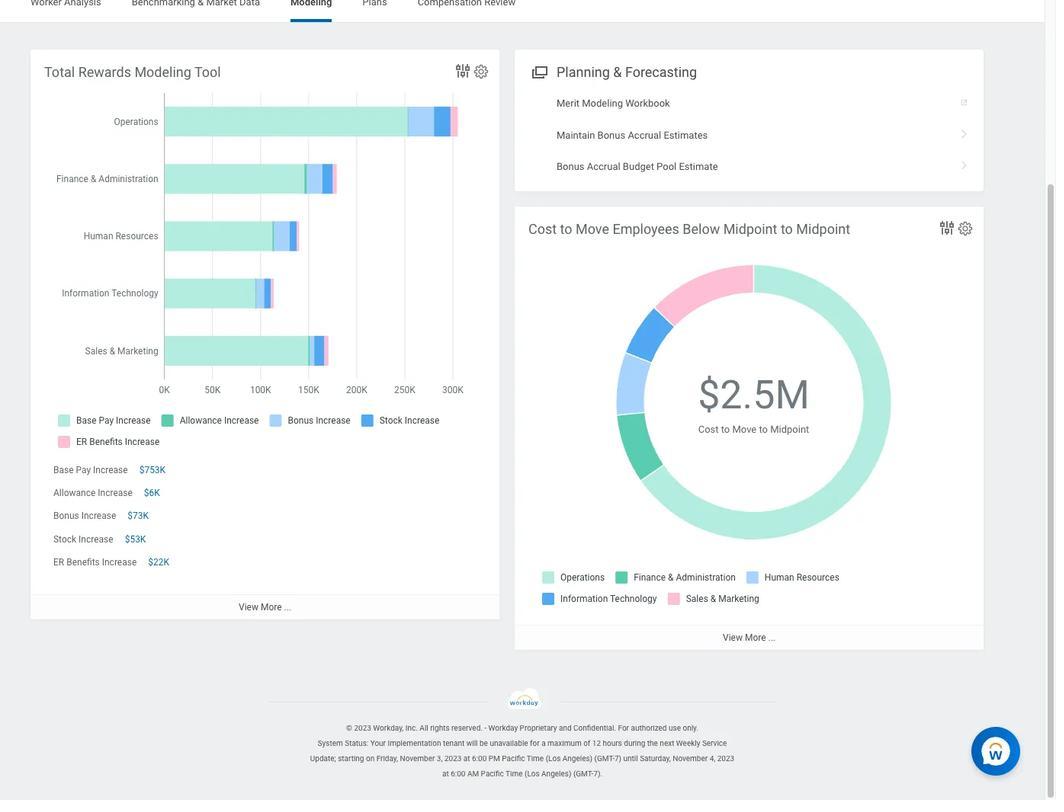 Task type: describe. For each thing, give the bounding box(es) containing it.
rights
[[430, 724, 450, 733]]

budget
[[623, 161, 654, 172]]

midpoint for cost
[[723, 221, 777, 237]]

1 horizontal spatial (los
[[546, 755, 561, 763]]

increase down $53k
[[102, 557, 137, 568]]

starting
[[338, 755, 364, 763]]

view more ... for employees
[[723, 633, 775, 644]]

er benefits increase
[[53, 557, 137, 568]]

1 horizontal spatial accrual
[[628, 129, 661, 141]]

view more ... link for employees
[[515, 625, 984, 651]]

and
[[559, 724, 572, 733]]

total
[[44, 64, 75, 80]]

of
[[583, 740, 590, 748]]

$53k button
[[125, 533, 148, 546]]

the
[[647, 740, 658, 748]]

system
[[318, 740, 343, 748]]

0 horizontal spatial time
[[506, 770, 523, 779]]

hours
[[603, 740, 622, 748]]

chevron right image for maintain bonus accrual estimates
[[955, 124, 974, 139]]

$2.5m cost to move to midpoint
[[698, 372, 810, 435]]

0 vertical spatial time
[[527, 755, 544, 763]]

configure cost to move employees below midpoint to midpoint image
[[957, 220, 974, 237]]

total rewards modeling tool
[[44, 64, 221, 80]]

er
[[53, 557, 64, 568]]

bonus for increase
[[53, 511, 79, 522]]

midpoint for $2.5m
[[770, 424, 809, 435]]

$22k
[[148, 557, 169, 568]]

forecasting
[[625, 64, 697, 80]]

service
[[702, 740, 727, 748]]

bonus accrual budget pool estimate link
[[515, 151, 984, 182]]

benefits
[[66, 557, 100, 568]]

$2.5m
[[698, 372, 810, 419]]

estimates
[[664, 129, 708, 141]]

cost inside $2.5m cost to move to midpoint
[[698, 424, 719, 435]]

0 horizontal spatial move
[[576, 221, 609, 237]]

until
[[623, 755, 638, 763]]

status:
[[345, 740, 368, 748]]

0 horizontal spatial 6:00
[[451, 770, 465, 779]]

configure and view chart data image for total rewards modeling tool
[[454, 62, 472, 80]]

1 vertical spatial angeles)
[[541, 770, 571, 779]]

merit modeling workbook link
[[515, 88, 984, 119]]

move inside $2.5m cost to move to midpoint
[[732, 424, 757, 435]]

tool
[[194, 64, 221, 80]]

for
[[618, 724, 629, 733]]

footer containing © 2023 workday, inc. all rights reserved. - workday proprietary and confidential. for authorized use only. system status: your implementation tenant will be unavailable for a maximum of 12 hours during the next weekly service update; starting on friday, november 3, 2023 at 6:00 pm pacific time (los angeles) (gmt-7) until saturday, november 4, 2023 at 6:00 am pacific time (los angeles) (gmt-7).
[[0, 689, 1045, 782]]

1 horizontal spatial 6:00
[[472, 755, 487, 763]]

configure and view chart data image for cost to move employees below midpoint to midpoint
[[938, 219, 956, 237]]

confidential.
[[573, 724, 616, 733]]

maximum
[[547, 740, 582, 748]]

1 horizontal spatial at
[[463, 755, 470, 763]]

©
[[346, 724, 352, 733]]

-
[[484, 724, 487, 733]]

planning & forecasting
[[557, 64, 697, 80]]

© 2023 workday, inc. all rights reserved. - workday proprietary and confidential. for authorized use only. system status: your implementation tenant will be unavailable for a maximum of 12 hours during the next weekly service update; starting on friday, november 3, 2023 at 6:00 pm pacific time (los angeles) (gmt-7) until saturday, november 4, 2023 at 6:00 am pacific time (los angeles) (gmt-7).
[[310, 724, 734, 779]]

1 vertical spatial at
[[442, 770, 449, 779]]

merit
[[557, 98, 580, 109]]

$53k
[[125, 534, 146, 545]]

weekly
[[676, 740, 700, 748]]

configure total rewards modeling tool image
[[473, 63, 490, 80]]

2 horizontal spatial bonus
[[597, 129, 625, 141]]

inc.
[[405, 724, 418, 733]]

workday,
[[373, 724, 404, 733]]

$6k
[[144, 488, 160, 499]]

stock
[[53, 534, 76, 545]]

ext link image
[[959, 92, 974, 108]]

1 november from the left
[[400, 755, 435, 763]]

3,
[[437, 755, 443, 763]]

&
[[613, 64, 622, 80]]

only.
[[683, 724, 698, 733]]

am
[[467, 770, 479, 779]]

estimate
[[679, 161, 718, 172]]

on
[[366, 755, 375, 763]]

will
[[466, 740, 478, 748]]

2 horizontal spatial 2023
[[717, 755, 734, 763]]

12
[[592, 740, 601, 748]]

list containing merit modeling workbook
[[515, 88, 984, 182]]

0 horizontal spatial 2023
[[354, 724, 371, 733]]

$753k button
[[139, 464, 168, 477]]

0 horizontal spatial (los
[[525, 770, 540, 779]]

$753k
[[139, 465, 166, 476]]

... for total rewards modeling tool
[[284, 602, 291, 613]]

bonus increase
[[53, 511, 116, 522]]

cost to move employees below midpoint to midpoint
[[528, 221, 850, 237]]

proprietary
[[520, 724, 557, 733]]

... for cost to move employees below midpoint to midpoint
[[768, 633, 775, 644]]

0 horizontal spatial accrual
[[587, 161, 620, 172]]



Task type: vqa. For each thing, say whether or not it's contained in the screenshot.
inbox large image
no



Task type: locate. For each thing, give the bounding box(es) containing it.
$73k button
[[128, 510, 151, 523]]

at down 3,
[[442, 770, 449, 779]]

authorized
[[631, 724, 667, 733]]

1 vertical spatial (gmt-
[[573, 770, 593, 779]]

tenant
[[443, 740, 465, 748]]

increase up $73k
[[98, 488, 133, 499]]

increase
[[93, 465, 128, 476], [98, 488, 133, 499], [81, 511, 116, 522], [79, 534, 113, 545], [102, 557, 137, 568]]

(gmt- up 7).
[[594, 755, 615, 763]]

1 horizontal spatial move
[[732, 424, 757, 435]]

1 vertical spatial cost
[[698, 424, 719, 435]]

more inside cost to move employees below midpoint to midpoint element
[[745, 633, 766, 644]]

0 horizontal spatial (gmt-
[[573, 770, 593, 779]]

to
[[560, 221, 572, 237], [781, 221, 793, 237], [721, 424, 730, 435], [759, 424, 768, 435]]

view for tool
[[239, 602, 258, 613]]

chevron right image for bonus accrual budget pool estimate
[[955, 155, 974, 171]]

accrual
[[628, 129, 661, 141], [587, 161, 620, 172]]

1 horizontal spatial 2023
[[444, 755, 462, 763]]

footer
[[0, 689, 1045, 782]]

view
[[239, 602, 258, 613], [723, 633, 743, 644]]

view more ... inside total rewards modeling tool element
[[239, 602, 291, 613]]

employees
[[613, 221, 679, 237]]

2 vertical spatial bonus
[[53, 511, 79, 522]]

1 vertical spatial more
[[745, 633, 766, 644]]

maintain bonus accrual estimates
[[557, 129, 708, 141]]

$22k button
[[148, 556, 172, 569]]

2023 right 3,
[[444, 755, 462, 763]]

view more ... link for tool
[[30, 595, 499, 620]]

7)
[[615, 755, 621, 763]]

for
[[530, 740, 540, 748]]

0 vertical spatial (gmt-
[[594, 755, 615, 763]]

0 vertical spatial configure and view chart data image
[[454, 62, 472, 80]]

maintain bonus accrual estimates link
[[515, 119, 984, 151]]

0 vertical spatial (los
[[546, 755, 561, 763]]

pay
[[76, 465, 91, 476]]

increase down allowance increase
[[81, 511, 116, 522]]

(gmt-
[[594, 755, 615, 763], [573, 770, 593, 779]]

configure and view chart data image left configure cost to move employees below midpoint to midpoint icon
[[938, 219, 956, 237]]

list
[[515, 88, 984, 182]]

1 vertical spatial 6:00
[[451, 770, 465, 779]]

... inside cost to move employees below midpoint to midpoint element
[[768, 633, 775, 644]]

update;
[[310, 755, 336, 763]]

1 horizontal spatial time
[[527, 755, 544, 763]]

1 vertical spatial ...
[[768, 633, 775, 644]]

implementation
[[388, 740, 441, 748]]

stock increase
[[53, 534, 113, 545]]

more for tool
[[261, 602, 282, 613]]

0 horizontal spatial november
[[400, 755, 435, 763]]

0 vertical spatial pacific
[[502, 755, 525, 763]]

1 horizontal spatial view more ...
[[723, 633, 775, 644]]

1 vertical spatial modeling
[[582, 98, 623, 109]]

pool
[[657, 161, 676, 172]]

more inside total rewards modeling tool element
[[261, 602, 282, 613]]

configure and view chart data image
[[454, 62, 472, 80], [938, 219, 956, 237]]

move down $2.5m
[[732, 424, 757, 435]]

increase for bonus increase
[[81, 511, 116, 522]]

time
[[527, 755, 544, 763], [506, 770, 523, 779]]

4,
[[710, 755, 715, 763]]

1 vertical spatial pacific
[[481, 770, 504, 779]]

(los down maximum
[[546, 755, 561, 763]]

tab list
[[15, 0, 1029, 22]]

cost
[[528, 221, 557, 237], [698, 424, 719, 435]]

1 horizontal spatial view more ... link
[[515, 625, 984, 651]]

midpoint inside $2.5m cost to move to midpoint
[[770, 424, 809, 435]]

0 vertical spatial modeling
[[134, 64, 191, 80]]

modeling
[[134, 64, 191, 80], [582, 98, 623, 109]]

1 vertical spatial (los
[[525, 770, 540, 779]]

below
[[683, 221, 720, 237]]

bonus for accrual
[[557, 161, 584, 172]]

1 horizontal spatial cost
[[698, 424, 719, 435]]

at
[[463, 755, 470, 763], [442, 770, 449, 779]]

view more ...
[[239, 602, 291, 613], [723, 633, 775, 644]]

angeles)
[[563, 755, 593, 763], [541, 770, 571, 779]]

0 vertical spatial ...
[[284, 602, 291, 613]]

workday
[[488, 724, 518, 733]]

your
[[370, 740, 386, 748]]

view more ... inside cost to move employees below midpoint to midpoint element
[[723, 633, 775, 644]]

configure and view chart data image inside total rewards modeling tool element
[[454, 62, 472, 80]]

increase for stock increase
[[79, 534, 113, 545]]

angeles) down maximum
[[541, 770, 571, 779]]

chevron right image inside bonus accrual budget pool estimate link
[[955, 155, 974, 171]]

0 horizontal spatial ...
[[284, 602, 291, 613]]

chevron right image
[[955, 124, 974, 139], [955, 155, 974, 171]]

midpoint
[[723, 221, 777, 237], [796, 221, 850, 237], [770, 424, 809, 435]]

all
[[420, 724, 428, 733]]

more for employees
[[745, 633, 766, 644]]

view more ... link
[[30, 595, 499, 620], [515, 625, 984, 651]]

more
[[261, 602, 282, 613], [745, 633, 766, 644]]

bonus inside total rewards modeling tool element
[[53, 511, 79, 522]]

0 vertical spatial move
[[576, 221, 609, 237]]

maintain
[[557, 129, 595, 141]]

0 vertical spatial accrual
[[628, 129, 661, 141]]

1 horizontal spatial configure and view chart data image
[[938, 219, 956, 237]]

0 horizontal spatial configure and view chart data image
[[454, 62, 472, 80]]

total rewards modeling tool element
[[30, 50, 499, 620]]

unavailable
[[490, 740, 528, 748]]

1 vertical spatial configure and view chart data image
[[938, 219, 956, 237]]

merit modeling workbook
[[557, 98, 670, 109]]

chevron right image inside maintain bonus accrual estimates link
[[955, 124, 974, 139]]

saturday,
[[640, 755, 671, 763]]

time down the 'unavailable'
[[506, 770, 523, 779]]

1 horizontal spatial view
[[723, 633, 743, 644]]

base pay increase
[[53, 465, 128, 476]]

bonus accrual budget pool estimate
[[557, 161, 718, 172]]

view for employees
[[723, 633, 743, 644]]

0 horizontal spatial view
[[239, 602, 258, 613]]

1 horizontal spatial november
[[673, 755, 708, 763]]

bonus down merit modeling workbook
[[597, 129, 625, 141]]

(los
[[546, 755, 561, 763], [525, 770, 540, 779]]

(gmt- down of
[[573, 770, 593, 779]]

configure and view chart data image left "configure total rewards modeling tool" icon
[[454, 62, 472, 80]]

menu group image
[[528, 61, 549, 82]]

modeling left tool
[[134, 64, 191, 80]]

1 vertical spatial accrual
[[587, 161, 620, 172]]

november down implementation
[[400, 755, 435, 763]]

0 vertical spatial cost
[[528, 221, 557, 237]]

1 vertical spatial view more ... link
[[515, 625, 984, 651]]

time down for
[[527, 755, 544, 763]]

bonus down maintain
[[557, 161, 584, 172]]

6:00 left the am
[[451, 770, 465, 779]]

0 vertical spatial view more ... link
[[30, 595, 499, 620]]

0 vertical spatial 6:00
[[472, 755, 487, 763]]

1 vertical spatial bonus
[[557, 161, 584, 172]]

reserved.
[[451, 724, 483, 733]]

accrual left budget
[[587, 161, 620, 172]]

2023 right 4,
[[717, 755, 734, 763]]

1 vertical spatial view
[[723, 633, 743, 644]]

0 horizontal spatial at
[[442, 770, 449, 779]]

base
[[53, 465, 74, 476]]

0 vertical spatial more
[[261, 602, 282, 613]]

0 vertical spatial at
[[463, 755, 470, 763]]

accrual down workbook
[[628, 129, 661, 141]]

0 vertical spatial view more ...
[[239, 602, 291, 613]]

7).
[[593, 770, 602, 779]]

november down weekly
[[673, 755, 708, 763]]

pacific down pm
[[481, 770, 504, 779]]

view inside total rewards modeling tool element
[[239, 602, 258, 613]]

planning
[[557, 64, 610, 80]]

bonus up stock
[[53, 511, 79, 522]]

0 horizontal spatial view more ...
[[239, 602, 291, 613]]

modeling right merit in the right top of the page
[[582, 98, 623, 109]]

a
[[541, 740, 546, 748]]

be
[[480, 740, 488, 748]]

0 horizontal spatial view more ... link
[[30, 595, 499, 620]]

at down will at the bottom of page
[[463, 755, 470, 763]]

2 november from the left
[[673, 755, 708, 763]]

0 horizontal spatial bonus
[[53, 511, 79, 522]]

pacific down the 'unavailable'
[[502, 755, 525, 763]]

view inside cost to move employees below midpoint to midpoint element
[[723, 633, 743, 644]]

increase right pay
[[93, 465, 128, 476]]

2 chevron right image from the top
[[955, 155, 974, 171]]

allowance
[[53, 488, 96, 499]]

0 vertical spatial view
[[239, 602, 258, 613]]

1 vertical spatial chevron right image
[[955, 155, 974, 171]]

increase for allowance increase
[[98, 488, 133, 499]]

0 horizontal spatial cost
[[528, 221, 557, 237]]

$6k button
[[144, 487, 162, 500]]

... inside total rewards modeling tool element
[[284, 602, 291, 613]]

(los down for
[[525, 770, 540, 779]]

use
[[669, 724, 681, 733]]

increase up er benefits increase
[[79, 534, 113, 545]]

allowance increase
[[53, 488, 133, 499]]

workbook
[[625, 98, 670, 109]]

angeles) down of
[[563, 755, 593, 763]]

0 horizontal spatial more
[[261, 602, 282, 613]]

move left employees
[[576, 221, 609, 237]]

pm
[[489, 755, 500, 763]]

...
[[284, 602, 291, 613], [768, 633, 775, 644]]

6:00 left pm
[[472, 755, 487, 763]]

november
[[400, 755, 435, 763], [673, 755, 708, 763]]

6:00
[[472, 755, 487, 763], [451, 770, 465, 779]]

1 horizontal spatial more
[[745, 633, 766, 644]]

1 horizontal spatial (gmt-
[[594, 755, 615, 763]]

rewards
[[78, 64, 131, 80]]

cost to move employees below midpoint to midpoint element
[[515, 207, 984, 651]]

0 vertical spatial bonus
[[597, 129, 625, 141]]

1 vertical spatial view more ...
[[723, 633, 775, 644]]

2023 right the ©
[[354, 724, 371, 733]]

$73k
[[128, 511, 149, 522]]

1 vertical spatial move
[[732, 424, 757, 435]]

$2.5m button
[[698, 369, 812, 422]]

friday,
[[376, 755, 398, 763]]

1 horizontal spatial bonus
[[557, 161, 584, 172]]

1 horizontal spatial modeling
[[582, 98, 623, 109]]

0 vertical spatial chevron right image
[[955, 124, 974, 139]]

next
[[660, 740, 674, 748]]

during
[[624, 740, 645, 748]]

0 vertical spatial angeles)
[[563, 755, 593, 763]]

1 chevron right image from the top
[[955, 124, 974, 139]]

0 horizontal spatial modeling
[[134, 64, 191, 80]]

1 vertical spatial time
[[506, 770, 523, 779]]

view more ... for tool
[[239, 602, 291, 613]]

1 horizontal spatial ...
[[768, 633, 775, 644]]



